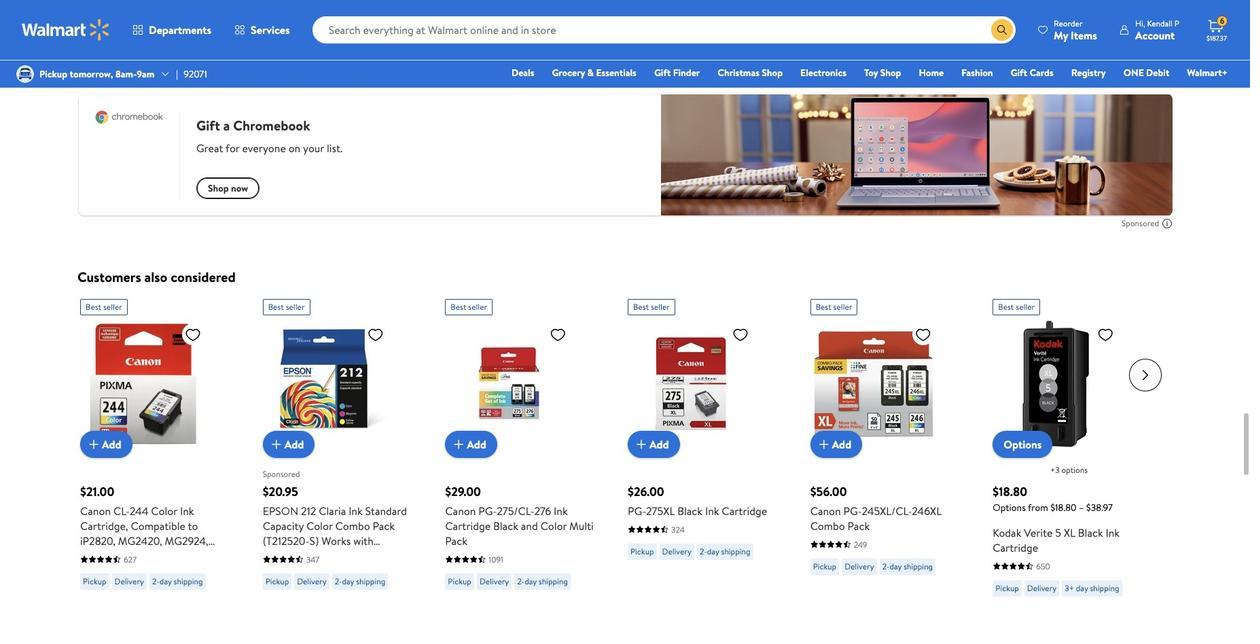 Task type: describe. For each thing, give the bounding box(es) containing it.
pg- for $56.00
[[844, 504, 862, 519]]

ink inside kodak verite 5 xl black ink cartridge
[[1106, 525, 1120, 540]]

cl-
[[113, 504, 130, 519]]

Search search field
[[312, 16, 1016, 44]]

kendall
[[1148, 17, 1173, 29]]

–
[[1079, 501, 1084, 514]]

claria
[[319, 504, 346, 519]]

$56.00
[[811, 483, 847, 500]]

one debit
[[1124, 66, 1170, 80]]

grocery & essentials link
[[546, 65, 643, 80]]

toy
[[865, 66, 878, 80]]

2- for $56.00
[[883, 561, 890, 572]]

seller for $26.00
[[651, 301, 670, 313]]

2- for $21.00
[[152, 576, 160, 587]]

shipping for $21.00
[[174, 576, 203, 587]]

ad disclaimer and feedback image
[[1162, 218, 1173, 229]]

pickup for $29.00
[[448, 576, 472, 587]]

kodak verite 5 xl black ink cartridge
[[993, 525, 1120, 555]]

kodak verite 5 xl black ink cartridge image
[[993, 321, 1120, 447]]

pickup for $20.95
[[266, 576, 289, 587]]

tr4522
[[80, 578, 117, 593]]

reorder my items
[[1054, 17, 1098, 42]]

shipping for $26.00
[[721, 546, 751, 557]]

pickup for $21.00
[[83, 576, 106, 587]]

add to favorites list, canon pg-275/cl-276 ink cartridge black and color multi pack image
[[550, 326, 566, 343]]

also
[[145, 268, 168, 286]]

options link
[[993, 431, 1053, 458]]

mg2525,
[[168, 548, 211, 563]]

cartridge for kodak
[[993, 540, 1039, 555]]

pack inside $56.00 canon pg-245xl/cl-246xl combo pack
[[848, 519, 870, 533]]

epson
[[263, 504, 299, 519]]

color inside the $21.00 canon cl-244 color ink cartridge, compatible to ip2820, mg2420, mg2924, mg492, mg3020, mg2525, ts3120, ts202, tr4520 and tr4522
[[151, 504, 177, 519]]

276
[[535, 504, 551, 519]]

&
[[588, 66, 594, 80]]

toy shop
[[865, 66, 902, 80]]

fashion link
[[956, 65, 1000, 80]]

tr4520
[[152, 563, 190, 578]]

mg492,
[[80, 548, 118, 563]]

fashion
[[962, 66, 993, 80]]

canon pg-275/cl-276 ink cartridge black and color multi pack image
[[445, 321, 572, 447]]

246xl
[[912, 504, 942, 519]]

add for $21.00
[[102, 437, 121, 452]]

627
[[124, 554, 137, 565]]

add for $26.00
[[650, 437, 669, 452]]

p
[[1175, 17, 1180, 29]]

best for $21.00
[[86, 301, 101, 313]]

650
[[1037, 561, 1051, 572]]

2 xp- from the left
[[360, 563, 377, 578]]

search icon image
[[997, 24, 1008, 35]]

0 horizontal spatial $18.80
[[993, 483, 1028, 500]]

hi,
[[1136, 17, 1146, 29]]

gift for gift finder
[[654, 66, 671, 80]]

electronics
[[801, 66, 847, 80]]

add button for sponsored
[[263, 431, 315, 458]]

add for sponsored
[[285, 437, 304, 452]]

add to favorites list, canon cl-244 color ink cartridge, compatible to ip2820, mg2420, mg2924, mg492, mg3020, mg2525, ts3120, ts202, tr4520 and tr4522 image
[[185, 326, 201, 343]]

home
[[919, 66, 944, 80]]

2850,
[[385, 548, 412, 563]]

add to favorites list, pg-275xl black ink cartridge image
[[733, 326, 749, 343]]

incorrect
[[130, 54, 168, 67]]

pickup for $56.00
[[813, 561, 837, 572]]

add for $29.00
[[467, 437, 487, 452]]

$21.00 canon cl-244 color ink cartridge, compatible to ip2820, mg2420, mg2924, mg492, mg3020, mg2525, ts3120, ts202, tr4520 and tr4522
[[80, 483, 211, 593]]

|
[[176, 67, 178, 81]]

report
[[99, 54, 128, 67]]

ts202,
[[118, 563, 150, 578]]

ink for $29.00
[[554, 504, 568, 519]]

2- for $29.00
[[517, 576, 525, 587]]

canon for $29.00
[[445, 504, 476, 519]]

1 vertical spatial sponsored
[[1122, 218, 1160, 229]]

departments
[[149, 22, 211, 37]]

92071
[[184, 67, 207, 81]]

delivery for $26.00
[[662, 546, 692, 557]]

gift cards link
[[1005, 65, 1060, 80]]

compatible
[[131, 519, 185, 533]]

departments button
[[121, 14, 223, 46]]

add to cart image for $26.00
[[633, 436, 650, 453]]

add for $56.00
[[832, 437, 852, 452]]

items
[[1071, 28, 1098, 42]]

day right 3+
[[1076, 582, 1089, 594]]

best seller for $56.00
[[816, 301, 853, 313]]

pack inside $29.00 canon pg-275/cl-276 ink cartridge black and color multi pack
[[445, 533, 468, 548]]

2830,
[[337, 548, 363, 563]]

pack inside sponsored $20.95 epson 212 claria ink standard capacity color combo pack (t212520-s) works with workforce wf-2830, wf-2850, expression xp-4100, xp-4105
[[373, 519, 395, 533]]

day for $21.00
[[160, 576, 172, 587]]

verite
[[1024, 525, 1053, 540]]

christmas
[[718, 66, 760, 80]]

product group containing $26.00
[[628, 294, 781, 617]]

best for $56.00
[[816, 301, 832, 313]]

best seller for sponsored
[[268, 301, 305, 313]]

4105
[[377, 563, 400, 578]]

sponsored $20.95 epson 212 claria ink standard capacity color combo pack (t212520-s) works with workforce wf-2830, wf-2850, expression xp-4100, xp-4105
[[263, 469, 412, 578]]

4100,
[[332, 563, 358, 578]]

best for $29.00
[[451, 301, 467, 313]]

product group containing $29.00
[[445, 294, 598, 617]]

cartridge inside $26.00 pg-275xl black ink cartridge
[[722, 504, 767, 519]]

walmart+ link
[[1182, 65, 1234, 80]]

3+
[[1065, 582, 1075, 594]]

275/cl-
[[497, 504, 535, 519]]

shop for christmas shop
[[762, 66, 783, 80]]

epson 212 claria ink standard capacity color combo pack (t212520-s) works with workforce wf-2830, wf-2850, expression xp-4100, xp-4105 image
[[263, 321, 389, 447]]

black inside kodak verite 5 xl black ink cartridge
[[1079, 525, 1104, 540]]

6
[[1220, 15, 1225, 27]]

best for sponsored
[[268, 301, 284, 313]]

$38.97
[[1087, 501, 1113, 514]]

gift finder link
[[648, 65, 706, 80]]

244
[[130, 504, 149, 519]]

2- for $20.95
[[335, 576, 342, 587]]

0 vertical spatial sponsored
[[1136, 66, 1173, 77]]

add button for $56.00
[[811, 431, 863, 458]]

cartridge,
[[80, 519, 128, 533]]

kodak
[[993, 525, 1022, 540]]

deals
[[512, 66, 535, 80]]

gift cards
[[1011, 66, 1054, 80]]

5
[[1056, 525, 1062, 540]]

add to favorites list, epson 212 claria ink standard capacity color combo pack (t212520-s) works with workforce wf-2830, wf-2850, expression xp-4100, xp-4105 image
[[367, 326, 384, 343]]

essentials
[[596, 66, 637, 80]]

seller for $29.00
[[469, 301, 487, 313]]

registry link
[[1066, 65, 1112, 80]]

next slide for customers also considered list image
[[1130, 359, 1162, 391]]

pg-275xl black ink cartridge image
[[628, 321, 754, 447]]

s)
[[310, 533, 319, 548]]

pg- for $29.00
[[479, 504, 497, 519]]

standard
[[365, 504, 407, 519]]

options inside $18.80 options from $18.80 – $38.97
[[993, 501, 1026, 514]]

multi
[[570, 519, 594, 533]]

9am
[[137, 67, 155, 81]]



Task type: vqa. For each thing, say whether or not it's contained in the screenshot.
the topmost Of
no



Task type: locate. For each thing, give the bounding box(es) containing it.
1 gift from the left
[[654, 66, 671, 80]]

ink inside $26.00 pg-275xl black ink cartridge
[[705, 504, 719, 519]]

product group containing $56.00
[[811, 294, 963, 617]]

hi, kendall p account
[[1136, 17, 1180, 42]]

3 best from the left
[[451, 301, 467, 313]]

4 add from the left
[[650, 437, 669, 452]]

add button for $29.00
[[445, 431, 497, 458]]

1 horizontal spatial cartridge
[[722, 504, 767, 519]]

2 add to cart image from the left
[[451, 436, 467, 453]]

2 gift from the left
[[1011, 66, 1028, 80]]

combo down $56.00
[[811, 519, 845, 533]]

0 horizontal spatial cartridge
[[445, 519, 491, 533]]

1 add from the left
[[102, 437, 121, 452]]

black up the "1091" in the bottom of the page
[[493, 519, 519, 533]]

mg2924,
[[165, 533, 208, 548]]

day for $56.00
[[890, 561, 902, 572]]

options
[[1004, 437, 1042, 452], [993, 501, 1026, 514]]

3 add to cart image from the left
[[633, 436, 650, 453]]

add to favorites list, kodak verite 5 xl black ink cartridge image
[[1098, 326, 1114, 343]]

1 wf- from the left
[[317, 548, 337, 563]]

1 best seller from the left
[[86, 301, 122, 313]]

1 seller from the left
[[103, 301, 122, 313]]

customers
[[77, 268, 141, 286]]

0 horizontal spatial and
[[192, 563, 209, 578]]

0 horizontal spatial pack
[[373, 519, 395, 533]]

shop for toy shop
[[881, 66, 902, 80]]

275xl
[[646, 504, 675, 519]]

cartridge for $29.00
[[445, 519, 491, 533]]

day for $26.00
[[707, 546, 720, 557]]

ink for $20.95
[[349, 504, 363, 519]]

seller
[[103, 301, 122, 313], [286, 301, 305, 313], [469, 301, 487, 313], [651, 301, 670, 313], [834, 301, 853, 313], [1016, 301, 1035, 313]]

0 vertical spatial $18.80
[[993, 483, 1028, 500]]

0 horizontal spatial wf-
[[317, 548, 337, 563]]

delivery down the 627
[[115, 576, 144, 587]]

walmart image
[[22, 19, 110, 41]]

3 pg- from the left
[[844, 504, 862, 519]]

pg- down $29.00
[[479, 504, 497, 519]]

6 seller from the left
[[1016, 301, 1035, 313]]

2 wf- from the left
[[366, 548, 385, 563]]

2 horizontal spatial cartridge
[[993, 540, 1039, 555]]

249
[[854, 539, 868, 550]]

sponsored up the $20.95
[[263, 469, 300, 480]]

day for $20.95
[[342, 576, 354, 587]]

$18.80 left –
[[1051, 501, 1077, 514]]

product group containing $21.00
[[80, 294, 233, 617]]

3 canon from the left
[[811, 504, 841, 519]]

color inside sponsored $20.95 epson 212 claria ink standard capacity color combo pack (t212520-s) works with workforce wf-2830, wf-2850, expression xp-4100, xp-4105
[[307, 519, 333, 533]]

gift left finder
[[654, 66, 671, 80]]

registry
[[1072, 66, 1106, 80]]

1 horizontal spatial pg-
[[628, 504, 646, 519]]

$26.00
[[628, 483, 665, 500]]

delivery down '249'
[[845, 561, 875, 572]]

1 shop from the left
[[762, 66, 783, 80]]

3 add button from the left
[[445, 431, 497, 458]]

one debit link
[[1118, 65, 1176, 80]]

day down $29.00 canon pg-275/cl-276 ink cartridge black and color multi pack
[[525, 576, 537, 587]]

product
[[170, 54, 203, 67]]

combo inside $56.00 canon pg-245xl/cl-246xl combo pack
[[811, 519, 845, 533]]

canon inside $29.00 canon pg-275/cl-276 ink cartridge black and color multi pack
[[445, 504, 476, 519]]

to
[[188, 519, 198, 533]]

pg- inside $56.00 canon pg-245xl/cl-246xl combo pack
[[844, 504, 862, 519]]

8am-
[[115, 67, 137, 81]]

2 vertical spatial sponsored
[[263, 469, 300, 480]]

add to cart image up $26.00
[[633, 436, 650, 453]]

seller for sponsored
[[286, 301, 305, 313]]

add to cart image
[[268, 436, 285, 453]]

2 seller from the left
[[286, 301, 305, 313]]

add up $21.00
[[102, 437, 121, 452]]

add to cart image up $56.00
[[816, 436, 832, 453]]

shipping
[[721, 546, 751, 557], [904, 561, 933, 572], [174, 576, 203, 587], [356, 576, 386, 587], [539, 576, 568, 587], [1091, 582, 1120, 594]]

best
[[86, 301, 101, 313], [268, 301, 284, 313], [451, 301, 467, 313], [633, 301, 649, 313], [816, 301, 832, 313], [999, 301, 1014, 313]]

$18.80 options from $18.80 – $38.97
[[993, 483, 1113, 514]]

day for $29.00
[[525, 576, 537, 587]]

6 product group from the left
[[993, 294, 1146, 617]]

works
[[322, 533, 351, 548]]

1 vertical spatial options
[[993, 501, 1026, 514]]

canon down $56.00
[[811, 504, 841, 519]]

0 horizontal spatial xp-
[[316, 563, 332, 578]]

pack up '249'
[[848, 519, 870, 533]]

canon inside the $21.00 canon cl-244 color ink cartridge, compatible to ip2820, mg2420, mg2924, mg492, mg3020, mg2525, ts3120, ts202, tr4520 and tr4522
[[80, 504, 111, 519]]

add button up $21.00
[[80, 431, 132, 458]]

ink
[[180, 504, 194, 519], [349, 504, 363, 519], [554, 504, 568, 519], [705, 504, 719, 519], [1106, 525, 1120, 540]]

5 best from the left
[[816, 301, 832, 313]]

canon cl-244 color ink cartridge, compatible to ip2820, mg2420, mg2924, mg492, mg3020, mg2525, ts3120, ts202, tr4520 and tr4522 image
[[80, 321, 207, 447]]

2- down $26.00 pg-275xl black ink cartridge on the right of page
[[700, 546, 707, 557]]

add button for $21.00
[[80, 431, 132, 458]]

best seller for $26.00
[[633, 301, 670, 313]]

add to cart image up $29.00
[[451, 436, 467, 453]]

2 horizontal spatial pg-
[[844, 504, 862, 519]]

+3
[[1051, 464, 1060, 476]]

| 92071
[[176, 67, 207, 81]]

2 canon from the left
[[445, 504, 476, 519]]

canon for $56.00
[[811, 504, 841, 519]]

2 combo from the left
[[811, 519, 845, 533]]

1 add button from the left
[[80, 431, 132, 458]]

color inside $29.00 canon pg-275/cl-276 ink cartridge black and color multi pack
[[541, 519, 567, 533]]

0 horizontal spatial combo
[[335, 519, 370, 533]]

2 horizontal spatial canon
[[811, 504, 841, 519]]

3+ day shipping
[[1065, 582, 1120, 594]]

canon down $29.00
[[445, 504, 476, 519]]

0 horizontal spatial gift
[[654, 66, 671, 80]]

4 seller from the left
[[651, 301, 670, 313]]

deals link
[[506, 65, 541, 80]]

gift
[[654, 66, 671, 80], [1011, 66, 1028, 80]]

2 horizontal spatial black
[[1079, 525, 1104, 540]]

shop
[[762, 66, 783, 80], [881, 66, 902, 80]]

Walmart Site-Wide search field
[[312, 16, 1016, 44]]

2- for $26.00
[[700, 546, 707, 557]]

5 add from the left
[[832, 437, 852, 452]]

sponsored left ad disclaimer and feedback icon
[[1122, 218, 1160, 229]]

canon inside $56.00 canon pg-245xl/cl-246xl combo pack
[[811, 504, 841, 519]]

ink inside sponsored $20.95 epson 212 claria ink standard capacity color combo pack (t212520-s) works with workforce wf-2830, wf-2850, expression xp-4100, xp-4105
[[349, 504, 363, 519]]

ink inside $29.00 canon pg-275/cl-276 ink cartridge black and color multi pack
[[554, 504, 568, 519]]

0 vertical spatial and
[[521, 519, 538, 533]]

1 horizontal spatial and
[[521, 519, 538, 533]]

1 add to cart image from the left
[[86, 436, 102, 453]]

6 $187.37
[[1207, 15, 1227, 43]]

debit
[[1147, 66, 1170, 80]]

add up $29.00
[[467, 437, 487, 452]]

1 pg- from the left
[[479, 504, 497, 519]]

cartridge inside $29.00 canon pg-275/cl-276 ink cartridge black and color multi pack
[[445, 519, 491, 533]]

1 product group from the left
[[80, 294, 233, 617]]

add to favorites list, canon pg-245xl/cl-246xl combo pack image
[[915, 326, 932, 343]]

1 vertical spatial $18.80
[[1051, 501, 1077, 514]]

combo up 2830,
[[335, 519, 370, 533]]

options inside 'link'
[[1004, 437, 1042, 452]]

product group containing $18.80
[[993, 294, 1146, 617]]

1 vertical spatial and
[[192, 563, 209, 578]]

0 vertical spatial options
[[1004, 437, 1042, 452]]

pg-
[[479, 504, 497, 519], [628, 504, 646, 519], [844, 504, 862, 519]]

gift left cards
[[1011, 66, 1028, 80]]

1 best from the left
[[86, 301, 101, 313]]

day right ts202,
[[160, 576, 172, 587]]

2 horizontal spatial pack
[[848, 519, 870, 533]]

1 combo from the left
[[335, 519, 370, 533]]

account
[[1136, 28, 1175, 42]]

home link
[[913, 65, 950, 80]]

xl
[[1064, 525, 1076, 540]]

5 product group from the left
[[811, 294, 963, 617]]

christmas shop link
[[712, 65, 789, 80]]

pg- inside $26.00 pg-275xl black ink cartridge
[[628, 504, 646, 519]]

black up 324
[[678, 504, 703, 519]]

5 seller from the left
[[834, 301, 853, 313]]

cartridge inside kodak verite 5 xl black ink cartridge
[[993, 540, 1039, 555]]

shop right "toy"
[[881, 66, 902, 80]]

canon down $21.00
[[80, 504, 111, 519]]

3 best seller from the left
[[451, 301, 487, 313]]

add up $56.00
[[832, 437, 852, 452]]

$187.37
[[1207, 33, 1227, 43]]

ink for $21.00
[[180, 504, 194, 519]]

6 best seller from the left
[[999, 301, 1035, 313]]

day
[[707, 546, 720, 557], [890, 561, 902, 572], [160, 576, 172, 587], [342, 576, 354, 587], [525, 576, 537, 587], [1076, 582, 1089, 594]]

5 best seller from the left
[[816, 301, 853, 313]]

services
[[251, 22, 290, 37]]

best seller for $29.00
[[451, 301, 487, 313]]

3 add from the left
[[467, 437, 487, 452]]

2-day shipping for $29.00
[[517, 576, 568, 587]]

pack up 2850,
[[373, 519, 395, 533]]

and
[[521, 519, 538, 533], [192, 563, 209, 578]]

grocery & essentials
[[552, 66, 637, 80]]

1 horizontal spatial black
[[678, 504, 703, 519]]

sponsored down account
[[1136, 66, 1173, 77]]

seller for $21.00
[[103, 301, 122, 313]]

$18.80 up "kodak"
[[993, 483, 1028, 500]]

0 horizontal spatial pg-
[[479, 504, 497, 519]]

$29.00
[[445, 483, 481, 500]]

delivery down '347'
[[297, 576, 327, 587]]

2-
[[700, 546, 707, 557], [883, 561, 890, 572], [152, 576, 160, 587], [335, 576, 342, 587], [517, 576, 525, 587]]

considered
[[171, 268, 236, 286]]

ink down $38.97
[[1106, 525, 1120, 540]]

shop right "christmas"
[[762, 66, 783, 80]]

(t212520-
[[263, 533, 310, 548]]

1 xp- from the left
[[316, 563, 332, 578]]

product group
[[80, 294, 233, 617], [263, 294, 416, 617], [445, 294, 598, 617], [628, 294, 781, 617], [811, 294, 963, 617], [993, 294, 1146, 617]]

tomorrow,
[[70, 67, 113, 81]]

0 horizontal spatial black
[[493, 519, 519, 533]]

xp- right 4100,
[[360, 563, 377, 578]]

black right xl
[[1079, 525, 1104, 540]]

add up the $20.95
[[285, 437, 304, 452]]

2 add button from the left
[[263, 431, 315, 458]]

shipping for $56.00
[[904, 561, 933, 572]]

2- right ts202,
[[152, 576, 160, 587]]

pack down $29.00
[[445, 533, 468, 548]]

3 product group from the left
[[445, 294, 598, 617]]

delivery for $20.95
[[297, 576, 327, 587]]

pg- down $56.00
[[844, 504, 862, 519]]

and left multi
[[521, 519, 538, 533]]

reorder
[[1054, 17, 1083, 29]]

best seller for $21.00
[[86, 301, 122, 313]]

black inside $26.00 pg-275xl black ink cartridge
[[678, 504, 703, 519]]

customers also considered
[[77, 268, 236, 286]]

capacity
[[263, 519, 304, 533]]

+3 options
[[1051, 464, 1088, 476]]

combo inside sponsored $20.95 epson 212 claria ink standard capacity color combo pack (t212520-s) works with workforce wf-2830, wf-2850, expression xp-4100, xp-4105
[[335, 519, 370, 533]]

delivery for $21.00
[[115, 576, 144, 587]]

1 horizontal spatial $18.80
[[1051, 501, 1077, 514]]

1 horizontal spatial canon
[[445, 504, 476, 519]]

 image
[[16, 65, 34, 83]]

add to cart image for $21.00
[[86, 436, 102, 453]]

toy shop link
[[858, 65, 908, 80]]

delivery down the "1091" in the bottom of the page
[[480, 576, 509, 587]]

add button for $26.00
[[628, 431, 680, 458]]

mg2420,
[[118, 533, 162, 548]]

2- down $29.00 canon pg-275/cl-276 ink cartridge black and color multi pack
[[517, 576, 525, 587]]

delivery for $29.00
[[480, 576, 509, 587]]

and inside the $21.00 canon cl-244 color ink cartridge, compatible to ip2820, mg2420, mg2924, mg492, mg3020, mg2525, ts3120, ts202, tr4520 and tr4522
[[192, 563, 209, 578]]

and right tr4520
[[192, 563, 209, 578]]

4 product group from the left
[[628, 294, 781, 617]]

add
[[102, 437, 121, 452], [285, 437, 304, 452], [467, 437, 487, 452], [650, 437, 669, 452], [832, 437, 852, 452]]

sponsored inside sponsored $20.95 epson 212 claria ink standard capacity color combo pack (t212520-s) works with workforce wf-2830, wf-2850, expression xp-4100, xp-4105
[[263, 469, 300, 480]]

pickup for $26.00
[[631, 546, 654, 557]]

add to cart image up $21.00
[[86, 436, 102, 453]]

2 pg- from the left
[[628, 504, 646, 519]]

delivery down 650 at the right bottom
[[1028, 582, 1057, 594]]

gift finder
[[654, 66, 700, 80]]

seller for $56.00
[[834, 301, 853, 313]]

options
[[1062, 464, 1088, 476]]

0 horizontal spatial color
[[151, 504, 177, 519]]

1 horizontal spatial color
[[307, 519, 333, 533]]

best for $26.00
[[633, 301, 649, 313]]

4 add button from the left
[[628, 431, 680, 458]]

2 shop from the left
[[881, 66, 902, 80]]

$26.00 pg-275xl black ink cartridge
[[628, 483, 767, 519]]

color
[[151, 504, 177, 519], [307, 519, 333, 533], [541, 519, 567, 533]]

grocery
[[552, 66, 585, 80]]

xp- left 2830,
[[316, 563, 332, 578]]

ip2820,
[[80, 533, 116, 548]]

gift for gift cards
[[1011, 66, 1028, 80]]

2-day shipping for $26.00
[[700, 546, 751, 557]]

day down 245xl/cl-
[[890, 561, 902, 572]]

day down $26.00 pg-275xl black ink cartridge on the right of page
[[707, 546, 720, 557]]

add button up $29.00
[[445, 431, 497, 458]]

2 product group from the left
[[263, 294, 416, 617]]

wf-
[[317, 548, 337, 563], [366, 548, 385, 563]]

245xl/cl-
[[862, 504, 912, 519]]

one
[[1124, 66, 1144, 80]]

shipping for $20.95
[[356, 576, 386, 587]]

walmart+
[[1188, 66, 1228, 80]]

0 horizontal spatial shop
[[762, 66, 783, 80]]

day down 2830,
[[342, 576, 354, 587]]

pg- inside $29.00 canon pg-275/cl-276 ink cartridge black and color multi pack
[[479, 504, 497, 519]]

add to cart image for $29.00
[[451, 436, 467, 453]]

report incorrect product information button
[[88, 44, 265, 77]]

2 best seller from the left
[[268, 301, 305, 313]]

ink right 275xl
[[705, 504, 719, 519]]

$29.00 canon pg-275/cl-276 ink cartridge black and color multi pack
[[445, 483, 594, 548]]

1 canon from the left
[[80, 504, 111, 519]]

from
[[1028, 501, 1049, 514]]

shipping for $29.00
[[539, 576, 568, 587]]

0 horizontal spatial canon
[[80, 504, 111, 519]]

2- down 2830,
[[335, 576, 342, 587]]

pack
[[373, 519, 395, 533], [848, 519, 870, 533], [445, 533, 468, 548]]

best seller
[[86, 301, 122, 313], [268, 301, 305, 313], [451, 301, 487, 313], [633, 301, 670, 313], [816, 301, 853, 313], [999, 301, 1035, 313]]

my
[[1054, 28, 1069, 42]]

ink right 276 at the bottom left of the page
[[554, 504, 568, 519]]

product group containing $20.95
[[263, 294, 416, 617]]

add button up the $20.95
[[263, 431, 315, 458]]

delivery for $56.00
[[845, 561, 875, 572]]

pickup tomorrow, 8am-9am
[[39, 67, 155, 81]]

6 best from the left
[[999, 301, 1014, 313]]

ts3120,
[[80, 563, 116, 578]]

mg3020,
[[121, 548, 165, 563]]

1091
[[489, 554, 504, 565]]

pg- down $26.00
[[628, 504, 646, 519]]

report incorrect product information
[[99, 54, 254, 67]]

1 horizontal spatial wf-
[[366, 548, 385, 563]]

2 best from the left
[[268, 301, 284, 313]]

$21.00
[[80, 483, 114, 500]]

finder
[[673, 66, 700, 80]]

2- down 245xl/cl-
[[883, 561, 890, 572]]

cards
[[1030, 66, 1054, 80]]

1 horizontal spatial shop
[[881, 66, 902, 80]]

2 horizontal spatial color
[[541, 519, 567, 533]]

add button up $56.00
[[811, 431, 863, 458]]

add to cart image for $56.00
[[816, 436, 832, 453]]

ink up mg2924,
[[180, 504, 194, 519]]

1 horizontal spatial combo
[[811, 519, 845, 533]]

4 best from the left
[[633, 301, 649, 313]]

ink right claria
[[349, 504, 363, 519]]

add to cart image
[[86, 436, 102, 453], [451, 436, 467, 453], [633, 436, 650, 453], [816, 436, 832, 453]]

347
[[306, 554, 320, 565]]

expression
[[263, 563, 313, 578]]

$56.00 canon pg-245xl/cl-246xl combo pack
[[811, 483, 942, 533]]

4 best seller from the left
[[633, 301, 670, 313]]

delivery down 324
[[662, 546, 692, 557]]

options up "kodak"
[[993, 501, 1026, 514]]

black inside $29.00 canon pg-275/cl-276 ink cartridge black and color multi pack
[[493, 519, 519, 533]]

add up $26.00
[[650, 437, 669, 452]]

christmas shop
[[718, 66, 783, 80]]

add button up $26.00
[[628, 431, 680, 458]]

and inside $29.00 canon pg-275/cl-276 ink cartridge black and color multi pack
[[521, 519, 538, 533]]

1 horizontal spatial pack
[[445, 533, 468, 548]]

ink inside the $21.00 canon cl-244 color ink cartridge, compatible to ip2820, mg2420, mg2924, mg492, mg3020, mg2525, ts3120, ts202, tr4520 and tr4522
[[180, 504, 194, 519]]

2 add from the left
[[285, 437, 304, 452]]

4 add to cart image from the left
[[816, 436, 832, 453]]

1 horizontal spatial xp-
[[360, 563, 377, 578]]

canon for $21.00
[[80, 504, 111, 519]]

1 horizontal spatial gift
[[1011, 66, 1028, 80]]

2-day shipping for $20.95
[[335, 576, 386, 587]]

canon pg-245xl/cl-246xl combo pack image
[[811, 321, 937, 447]]

2-day shipping for $56.00
[[883, 561, 933, 572]]

5 add button from the left
[[811, 431, 863, 458]]

options up $18.80 options from $18.80 – $38.97
[[1004, 437, 1042, 452]]

2-day shipping for $21.00
[[152, 576, 203, 587]]

3 seller from the left
[[469, 301, 487, 313]]



